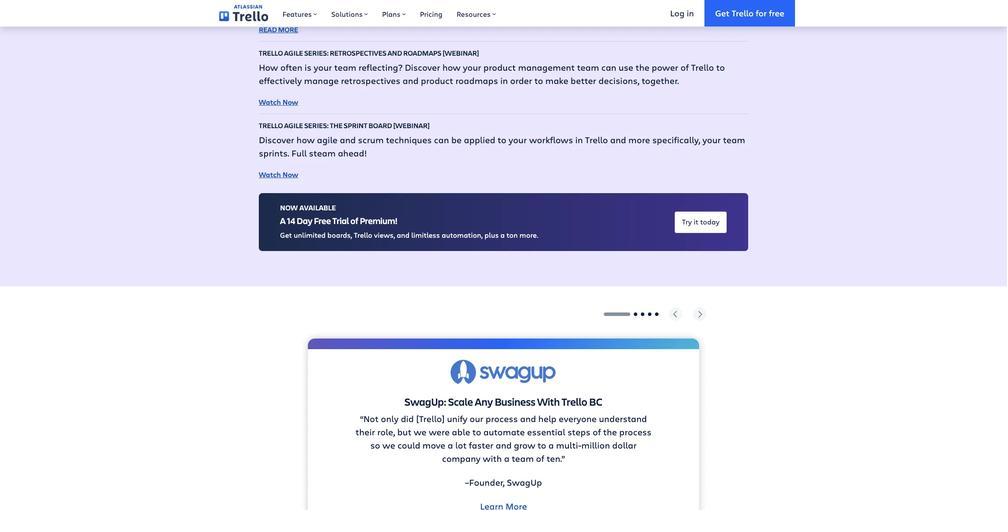 Task type: describe. For each thing, give the bounding box(es) containing it.
now available a 14 day free trial of premium! get unlimited boards, trello views, and limitless automation, plus a ton more.
[[280, 203, 539, 240]]

with
[[483, 453, 502, 465]]

get ahead of your competition by prioritizing and planning your product roadmap in trello. doing so will ensure your team builds the features that matter most, and ultimately enable you to achieve product excellence.
[[259, 0, 743, 14]]

boards,
[[328, 230, 352, 240]]

it
[[694, 217, 699, 226]]

resources
[[457, 9, 491, 19]]

of left ten."
[[536, 453, 545, 465]]

for
[[756, 7, 767, 18]]

trello agile series: the sprint board [webinar] discover how agile and scrum techniques can be applied to your workflows in trello and more specifically, your team sprints. full steam ahead!
[[259, 121, 746, 159]]

and right most,
[[441, 2, 457, 14]]

and up reflecting? on the top of the page
[[388, 48, 402, 57]]

2 now from the top
[[283, 170, 298, 179]]

day
[[297, 215, 313, 227]]

free
[[769, 7, 785, 18]]

often
[[281, 61, 303, 73]]

is
[[305, 61, 312, 73]]

roadmaps
[[456, 75, 498, 86]]

agile for how
[[284, 121, 303, 130]]

business
[[495, 395, 536, 409]]

team inside 'swagup: scale any business with trello bc "not only did [trello] unify our process and help everyone understand their role, but we were able to automate essential steps of the process so we could move a lot faster and grow to a multi-million dollar company with a team of ten."'
[[512, 453, 534, 465]]

can inside trello agile series: retrospectives and roadmaps [webinar] how often is your team reflecting? discover how your product management team can use the power of trello to effectively manage retrospectives and product roadmaps in order to make better decisions, together.
[[602, 61, 617, 73]]

and up the resources
[[449, 0, 465, 0]]

did
[[401, 413, 414, 425]]

trello inside now available a 14 day free trial of premium! get unlimited boards, trello views, and limitless automation, plus a ton more.
[[354, 230, 373, 240]]

series: for is
[[305, 48, 329, 57]]

planning
[[467, 0, 504, 0]]

ultimately
[[459, 2, 502, 14]]

builds
[[283, 2, 309, 14]]

get inside now available a 14 day free trial of premium! get unlimited boards, trello views, and limitless automation, plus a ton more.
[[280, 230, 292, 240]]

your left workflows
[[509, 134, 527, 146]]

move
[[423, 439, 446, 451]]

more
[[629, 134, 651, 146]]

resources button
[[450, 0, 503, 27]]

of inside trello agile series: retrospectives and roadmaps [webinar] how often is your team reflecting? discover how your product management team can use the power of trello to effectively manage retrospectives and product roadmaps in order to make better decisions, together.
[[681, 61, 689, 73]]

manage
[[304, 75, 339, 86]]

pricing link
[[413, 0, 450, 27]]

ton
[[507, 230, 518, 240]]

order
[[510, 75, 533, 86]]

product down trello.
[[598, 2, 630, 14]]

trello agile series: retrospectives and roadmaps [webinar] how often is your team reflecting? discover how your product management team can use the power of trello to effectively manage retrospectives and product roadmaps in order to make better decisions, together.
[[259, 48, 725, 86]]

plans
[[382, 9, 401, 19]]

free
[[314, 215, 331, 227]]

retrospectives
[[341, 75, 401, 86]]

make
[[546, 75, 569, 86]]

together.
[[642, 75, 679, 86]]

to inside get ahead of your competition by prioritizing and planning your product roadmap in trello. doing so will ensure your team builds the features that matter most, and ultimately enable you to achieve product excellence.
[[553, 2, 562, 14]]

unlimited
[[294, 230, 326, 240]]

14
[[287, 215, 296, 227]]

multi-
[[557, 439, 582, 451]]

could
[[398, 439, 421, 451]]

can inside trello agile series: the sprint board [webinar] discover how agile and scrum techniques can be applied to your workflows in trello and more specifically, your team sprints. full steam ahead!
[[434, 134, 449, 146]]

and left more
[[611, 134, 627, 146]]

log in
[[671, 7, 694, 18]]

features button
[[276, 0, 324, 27]]

1 watch from the top
[[259, 97, 281, 107]]

lot
[[456, 439, 467, 451]]

in inside get ahead of your competition by prioritizing and planning your product roadmap in trello. doing so will ensure your team builds the features that matter most, and ultimately enable you to achieve product excellence.
[[601, 0, 609, 0]]

their
[[356, 426, 375, 438]]

everyone
[[559, 413, 597, 425]]

ahead
[[276, 0, 303, 0]]

our
[[470, 413, 484, 425]]

2 watch now from the top
[[259, 170, 298, 179]]

solutions
[[331, 9, 363, 19]]

ensure
[[694, 0, 723, 0]]

product down roadmaps
[[421, 75, 454, 86]]

trial
[[333, 215, 349, 227]]

so inside get ahead of your competition by prioritizing and planning your product roadmap in trello. doing so will ensure your team builds the features that matter most, and ultimately enable you to achieve product excellence.
[[665, 0, 675, 0]]

only
[[381, 413, 399, 425]]

most,
[[415, 2, 439, 14]]

get for get trello for free
[[716, 7, 730, 18]]

2 watch from the top
[[259, 170, 281, 179]]

try it today
[[683, 217, 720, 226]]

read more link
[[259, 25, 298, 34]]

get trello for free link
[[705, 0, 796, 27]]

management
[[518, 61, 575, 73]]

your up the get trello for free
[[725, 0, 743, 0]]

trello up sprints.
[[259, 121, 283, 130]]

swagup:
[[405, 395, 447, 409]]

discover inside trello agile series: the sprint board [webinar] discover how agile and scrum techniques can be applied to your workflows in trello and more specifically, your team sprints. full steam ahead!
[[259, 134, 294, 146]]

a right with
[[504, 453, 510, 465]]

agile
[[317, 134, 338, 146]]

product up the order
[[484, 61, 516, 73]]

trello inside 'swagup: scale any business with trello bc "not only did [trello] unify our process and help everyone understand their role, but we were able to automate essential steps of the process so we could move a lot faster and grow to a multi-million dollar company with a team of ten."'
[[562, 395, 588, 409]]

features
[[283, 9, 312, 19]]

so inside 'swagup: scale any business with trello bc "not only did [trello] unify our process and help everyone understand their role, but we were able to automate essential steps of the process so we could move a lot faster and grow to a multi-million dollar company with a team of ten."'
[[371, 439, 380, 451]]

enable
[[505, 2, 533, 14]]

company
[[442, 453, 481, 465]]

your up features
[[315, 0, 334, 0]]

specifically,
[[653, 134, 701, 146]]

automation,
[[442, 230, 483, 240]]

limitless
[[412, 230, 440, 240]]

trello.
[[611, 0, 636, 0]]

your up the manage
[[314, 61, 332, 73]]

how
[[259, 61, 278, 73]]

decisions,
[[599, 75, 640, 86]]

competition
[[336, 0, 387, 0]]

roadmaps
[[403, 48, 442, 57]]

[webinar] for discover
[[443, 48, 479, 57]]

by
[[389, 0, 399, 0]]

your up the enable
[[506, 0, 524, 0]]

now
[[280, 203, 298, 213]]

ten."
[[547, 453, 565, 465]]

power
[[652, 61, 679, 73]]

[webinar] for can
[[394, 121, 430, 130]]

1 now from the top
[[283, 97, 298, 107]]

unify
[[447, 413, 468, 425]]

read
[[259, 25, 277, 34]]

automate
[[484, 426, 525, 438]]

million
[[582, 439, 610, 451]]

more.
[[520, 230, 539, 240]]

grow
[[514, 439, 536, 451]]

the
[[330, 121, 343, 130]]

agile for often
[[284, 48, 303, 57]]

read more
[[259, 25, 298, 34]]



Task type: locate. For each thing, give the bounding box(es) containing it.
sprint
[[344, 121, 368, 130]]

dollar
[[613, 439, 637, 451]]

0 vertical spatial now
[[283, 97, 298, 107]]

plus
[[485, 230, 499, 240]]

"not
[[360, 413, 379, 425]]

bc
[[589, 395, 603, 409]]

how inside trello agile series: retrospectives and roadmaps [webinar] how often is your team reflecting? discover how your product management team can use the power of trello to effectively manage retrospectives and product roadmaps in order to make better decisions, together.
[[443, 61, 461, 73]]

get trello for free
[[716, 7, 785, 18]]

1 vertical spatial watch now
[[259, 170, 298, 179]]

trello left the for
[[732, 7, 754, 18]]

watch down sprints.
[[259, 170, 281, 179]]

[webinar] up techniques
[[394, 121, 430, 130]]

0 horizontal spatial process
[[486, 413, 518, 425]]

1 vertical spatial agile
[[284, 121, 303, 130]]

how inside trello agile series: the sprint board [webinar] discover how agile and scrum techniques can be applied to your workflows in trello and more specifically, your team sprints. full steam ahead!
[[297, 134, 315, 146]]

can left be
[[434, 134, 449, 146]]

we down "role,"
[[383, 439, 396, 451]]

series: for agile
[[305, 121, 329, 130]]

of up million
[[593, 426, 601, 438]]

full
[[292, 147, 307, 159]]

team inside get ahead of your competition by prioritizing and planning your product roadmap in trello. doing so will ensure your team builds the features that matter most, and ultimately enable you to achieve product excellence.
[[259, 2, 281, 14]]

agile up full
[[284, 121, 303, 130]]

0 horizontal spatial get
[[259, 0, 274, 0]]

1 vertical spatial watch now link
[[259, 170, 298, 179]]

2 vertical spatial the
[[604, 426, 617, 438]]

1 horizontal spatial the
[[604, 426, 617, 438]]

2 horizontal spatial the
[[636, 61, 650, 73]]

1 horizontal spatial can
[[602, 61, 617, 73]]

your
[[315, 0, 334, 0], [506, 0, 524, 0], [725, 0, 743, 0], [314, 61, 332, 73], [463, 61, 482, 73], [509, 134, 527, 146], [703, 134, 721, 146]]

next image
[[693, 308, 707, 321]]

0 vertical spatial series:
[[305, 48, 329, 57]]

2 horizontal spatial get
[[716, 7, 730, 18]]

swagup
[[507, 477, 542, 488]]

0 vertical spatial how
[[443, 61, 461, 73]]

the for features
[[311, 2, 325, 14]]

the inside trello agile series: retrospectives and roadmaps [webinar] how often is your team reflecting? discover how your product management team can use the power of trello to effectively manage retrospectives and product roadmaps in order to make better decisions, together.
[[636, 61, 650, 73]]

0 horizontal spatial [webinar]
[[394, 121, 430, 130]]

process up dollar at right
[[620, 426, 652, 438]]

0 vertical spatial so
[[665, 0, 675, 0]]

more
[[278, 25, 298, 34]]

how up roadmaps
[[443, 61, 461, 73]]

series: inside trello agile series: retrospectives and roadmaps [webinar] how often is your team reflecting? discover how your product management team can use the power of trello to effectively manage retrospectives and product roadmaps in order to make better decisions, together.
[[305, 48, 329, 57]]

of
[[305, 0, 313, 0], [681, 61, 689, 73], [351, 215, 359, 227], [593, 426, 601, 438], [536, 453, 545, 465]]

log in link
[[660, 0, 705, 27]]

0 vertical spatial process
[[486, 413, 518, 425]]

you
[[535, 2, 551, 14]]

premium!
[[360, 215, 398, 227]]

trello left more
[[585, 134, 608, 146]]

reflecting?
[[359, 61, 403, 73]]

0 horizontal spatial so
[[371, 439, 380, 451]]

get down the ensure
[[716, 7, 730, 18]]

previous image
[[670, 308, 683, 321]]

the
[[311, 2, 325, 14], [636, 61, 650, 73], [604, 426, 617, 438]]

0 horizontal spatial we
[[383, 439, 396, 451]]

to inside trello agile series: the sprint board [webinar] discover how agile and scrum techniques can be applied to your workflows in trello and more specifically, your team sprints. full steam ahead!
[[498, 134, 507, 146]]

1 vertical spatial now
[[283, 170, 298, 179]]

the right builds
[[311, 2, 325, 14]]

1 vertical spatial series:
[[305, 121, 329, 130]]

effectively
[[259, 75, 302, 86]]

watch
[[259, 97, 281, 107], [259, 170, 281, 179]]

product up you
[[526, 0, 559, 0]]

agile inside trello agile series: retrospectives and roadmaps [webinar] how often is your team reflecting? discover how your product management team can use the power of trello to effectively manage retrospectives and product roadmaps in order to make better decisions, together.
[[284, 48, 303, 57]]

to
[[553, 2, 562, 14], [717, 61, 725, 73], [535, 75, 544, 86], [498, 134, 507, 146], [473, 426, 482, 438], [538, 439, 547, 451]]

views,
[[374, 230, 395, 240]]

[trello]
[[416, 413, 445, 425]]

can
[[602, 61, 617, 73], [434, 134, 449, 146]]

0 horizontal spatial can
[[434, 134, 449, 146]]

the for power
[[636, 61, 650, 73]]

now down full
[[283, 170, 298, 179]]

0 vertical spatial we
[[414, 426, 427, 438]]

2 series: from the top
[[305, 121, 329, 130]]

a inside now available a 14 day free trial of premium! get unlimited boards, trello views, and limitless automation, plus a ton more.
[[501, 230, 505, 240]]

discover up sprints.
[[259, 134, 294, 146]]

of inside now available a 14 day free trial of premium! get unlimited boards, trello views, and limitless automation, plus a ton more.
[[351, 215, 359, 227]]

in right log
[[687, 7, 694, 18]]

available
[[300, 203, 336, 213]]

a left ton
[[501, 230, 505, 240]]

product
[[526, 0, 559, 0], [598, 2, 630, 14], [484, 61, 516, 73], [421, 75, 454, 86]]

process up automate
[[486, 413, 518, 425]]

[webinar] inside trello agile series: the sprint board [webinar] discover how agile and scrum techniques can be applied to your workflows in trello and more specifically, your team sprints. full steam ahead!
[[394, 121, 430, 130]]

and right views, at the left top of the page
[[397, 230, 410, 240]]

of right power at the top right of the page
[[681, 61, 689, 73]]

the inside 'swagup: scale any business with trello bc "not only did [trello] unify our process and help everyone understand their role, but we were able to automate essential steps of the process so we could move a lot faster and grow to a multi-million dollar company with a team of ten."'
[[604, 426, 617, 438]]

and up ahead!
[[340, 134, 356, 146]]

1 vertical spatial how
[[297, 134, 315, 146]]

a
[[280, 215, 286, 227]]

will
[[677, 0, 692, 0]]

matter
[[384, 2, 413, 14]]

get down a
[[280, 230, 292, 240]]

scrum
[[358, 134, 384, 146]]

trello right power at the top right of the page
[[692, 61, 714, 73]]

now down effectively
[[283, 97, 298, 107]]

understand
[[599, 413, 647, 425]]

solutions button
[[324, 0, 375, 27]]

today
[[701, 217, 720, 226]]

0 horizontal spatial discover
[[259, 134, 294, 146]]

series: up the is
[[305, 48, 329, 57]]

so left will
[[665, 0, 675, 0]]

0 vertical spatial the
[[311, 2, 325, 14]]

2 watch now link from the top
[[259, 170, 298, 179]]

agile inside trello agile series: the sprint board [webinar] discover how agile and scrum techniques can be applied to your workflows in trello and more specifically, your team sprints. full steam ahead!
[[284, 121, 303, 130]]

doing
[[638, 0, 663, 0]]

the down understand
[[604, 426, 617, 438]]

how up full
[[297, 134, 315, 146]]

of up builds
[[305, 0, 313, 0]]

able
[[452, 426, 471, 438]]

features
[[327, 2, 362, 14]]

1 horizontal spatial we
[[414, 426, 427, 438]]

better
[[571, 75, 597, 86]]

in left trello.
[[601, 0, 609, 0]]

your up roadmaps
[[463, 61, 482, 73]]

so down the their
[[371, 439, 380, 451]]

discover down roadmaps
[[405, 61, 441, 73]]

0 vertical spatial watch now
[[259, 97, 298, 107]]

of inside get ahead of your competition by prioritizing and planning your product roadmap in trello. doing so will ensure your team builds the features that matter most, and ultimately enable you to achieve product excellence.
[[305, 0, 313, 0]]

retrospectives
[[330, 48, 387, 57]]

in left the order
[[501, 75, 508, 86]]

1 horizontal spatial get
[[280, 230, 292, 240]]

any
[[475, 395, 493, 409]]

try it today link
[[675, 211, 728, 233]]

get inside get ahead of your competition by prioritizing and planning your product roadmap in trello. doing so will ensure your team builds the features that matter most, and ultimately enable you to achieve product excellence.
[[259, 0, 274, 0]]

but
[[398, 426, 412, 438]]

and left help
[[520, 413, 536, 425]]

board
[[369, 121, 392, 130]]

1 vertical spatial the
[[636, 61, 650, 73]]

and down roadmaps
[[403, 75, 419, 86]]

watch now link down sprints.
[[259, 170, 298, 179]]

a left lot
[[448, 439, 453, 451]]

your right specifically,
[[703, 134, 721, 146]]

trello down premium!
[[354, 230, 373, 240]]

in inside log in link
[[687, 7, 694, 18]]

get left ahead
[[259, 0, 274, 0]]

[webinar] up roadmaps
[[443, 48, 479, 57]]

in inside trello agile series: retrospectives and roadmaps [webinar] how often is your team reflecting? discover how your product management team can use the power of trello to effectively manage retrospectives and product roadmaps in order to make better decisions, together.
[[501, 75, 508, 86]]

pricing
[[420, 9, 443, 19]]

atlassian trello image
[[219, 5, 268, 22]]

0 vertical spatial watch now link
[[259, 97, 298, 107]]

ahead!
[[338, 147, 367, 159]]

discover inside trello agile series: retrospectives and roadmaps [webinar] how often is your team reflecting? discover how your product management team can use the power of trello to effectively manage retrospectives and product roadmaps in order to make better decisions, together.
[[405, 61, 441, 73]]

0 horizontal spatial how
[[297, 134, 315, 146]]

discover
[[405, 61, 441, 73], [259, 134, 294, 146]]

trello up how
[[259, 48, 283, 57]]

1 series: from the top
[[305, 48, 329, 57]]

[webinar] inside trello agile series: retrospectives and roadmaps [webinar] how often is your team reflecting? discover how your product management team can use the power of trello to effectively manage retrospectives and product roadmaps in order to make better decisions, together.
[[443, 48, 479, 57]]

sprints.
[[259, 147, 290, 159]]

agile up often
[[284, 48, 303, 57]]

plans button
[[375, 0, 413, 27]]

2 agile from the top
[[284, 121, 303, 130]]

watch now down sprints.
[[259, 170, 298, 179]]

0 vertical spatial can
[[602, 61, 617, 73]]

excellence.
[[633, 2, 678, 14]]

scale
[[448, 395, 473, 409]]

1 vertical spatial can
[[434, 134, 449, 146]]

steam
[[309, 147, 336, 159]]

1 vertical spatial process
[[620, 426, 652, 438]]

and inside now available a 14 day free trial of premium! get unlimited boards, trello views, and limitless automation, plus a ton more.
[[397, 230, 410, 240]]

try
[[683, 217, 692, 226]]

get for get ahead of your competition by prioritizing and planning your product roadmap in trello. doing so will ensure your team builds the features that matter most, and ultimately enable you to achieve product excellence.
[[259, 0, 274, 0]]

in
[[601, 0, 609, 0], [687, 7, 694, 18], [501, 75, 508, 86], [576, 134, 583, 146]]

1 horizontal spatial so
[[665, 0, 675, 0]]

0 horizontal spatial the
[[311, 2, 325, 14]]

1 agile from the top
[[284, 48, 303, 57]]

and down automate
[[496, 439, 512, 451]]

1 vertical spatial get
[[716, 7, 730, 18]]

with
[[538, 395, 560, 409]]

watch now down effectively
[[259, 97, 298, 107]]

team inside trello agile series: the sprint board [webinar] discover how agile and scrum techniques can be applied to your workflows in trello and more specifically, your team sprints. full steam ahead!
[[724, 134, 746, 146]]

0 vertical spatial [webinar]
[[443, 48, 479, 57]]

1 vertical spatial we
[[383, 439, 396, 451]]

log
[[671, 7, 685, 18]]

1 vertical spatial discover
[[259, 134, 294, 146]]

steps
[[568, 426, 591, 438]]

the right use
[[636, 61, 650, 73]]

series: up agile in the top left of the page
[[305, 121, 329, 130]]

were
[[429, 426, 450, 438]]

of right trial
[[351, 215, 359, 227]]

roadmap
[[561, 0, 599, 0]]

how
[[443, 61, 461, 73], [297, 134, 315, 146]]

0 vertical spatial agile
[[284, 48, 303, 57]]

1 horizontal spatial [webinar]
[[443, 48, 479, 57]]

in inside trello agile series: the sprint board [webinar] discover how agile and scrum techniques can be applied to your workflows in trello and more specifically, your team sprints. full steam ahead!
[[576, 134, 583, 146]]

1 horizontal spatial discover
[[405, 61, 441, 73]]

0 vertical spatial get
[[259, 0, 274, 0]]

0 vertical spatial watch
[[259, 97, 281, 107]]

watch now link down effectively
[[259, 97, 298, 107]]

1 horizontal spatial how
[[443, 61, 461, 73]]

–founder,
[[465, 477, 505, 488]]

1 vertical spatial [webinar]
[[394, 121, 430, 130]]

0 vertical spatial discover
[[405, 61, 441, 73]]

and
[[449, 0, 465, 0], [441, 2, 457, 14], [388, 48, 402, 57], [403, 75, 419, 86], [340, 134, 356, 146], [611, 134, 627, 146], [397, 230, 410, 240], [520, 413, 536, 425], [496, 439, 512, 451]]

can up decisions,
[[602, 61, 617, 73]]

so
[[665, 0, 675, 0], [371, 439, 380, 451]]

techniques
[[386, 134, 432, 146]]

prioritizing
[[401, 0, 446, 0]]

trello up everyone at the right bottom of page
[[562, 395, 588, 409]]

2 vertical spatial get
[[280, 230, 292, 240]]

use
[[619, 61, 634, 73]]

1 watch now from the top
[[259, 97, 298, 107]]

watch down effectively
[[259, 97, 281, 107]]

team
[[259, 2, 281, 14], [334, 61, 357, 73], [577, 61, 600, 73], [724, 134, 746, 146], [512, 453, 534, 465]]

get
[[259, 0, 274, 0], [716, 7, 730, 18], [280, 230, 292, 240]]

1 vertical spatial so
[[371, 439, 380, 451]]

the inside get ahead of your competition by prioritizing and planning your product roadmap in trello. doing so will ensure your team builds the features that matter most, and ultimately enable you to achieve product excellence.
[[311, 2, 325, 14]]

a up ten."
[[549, 439, 554, 451]]

essential
[[527, 426, 566, 438]]

1 horizontal spatial process
[[620, 426, 652, 438]]

workflows
[[529, 134, 573, 146]]

help
[[539, 413, 557, 425]]

faster
[[469, 439, 494, 451]]

1 vertical spatial watch
[[259, 170, 281, 179]]

in right workflows
[[576, 134, 583, 146]]

series: inside trello agile series: the sprint board [webinar] discover how agile and scrum techniques can be applied to your workflows in trello and more specifically, your team sprints. full steam ahead!
[[305, 121, 329, 130]]

1 watch now link from the top
[[259, 97, 298, 107]]

we right but
[[414, 426, 427, 438]]

applied
[[464, 134, 496, 146]]



Task type: vqa. For each thing, say whether or not it's contained in the screenshot.
Back to home image
no



